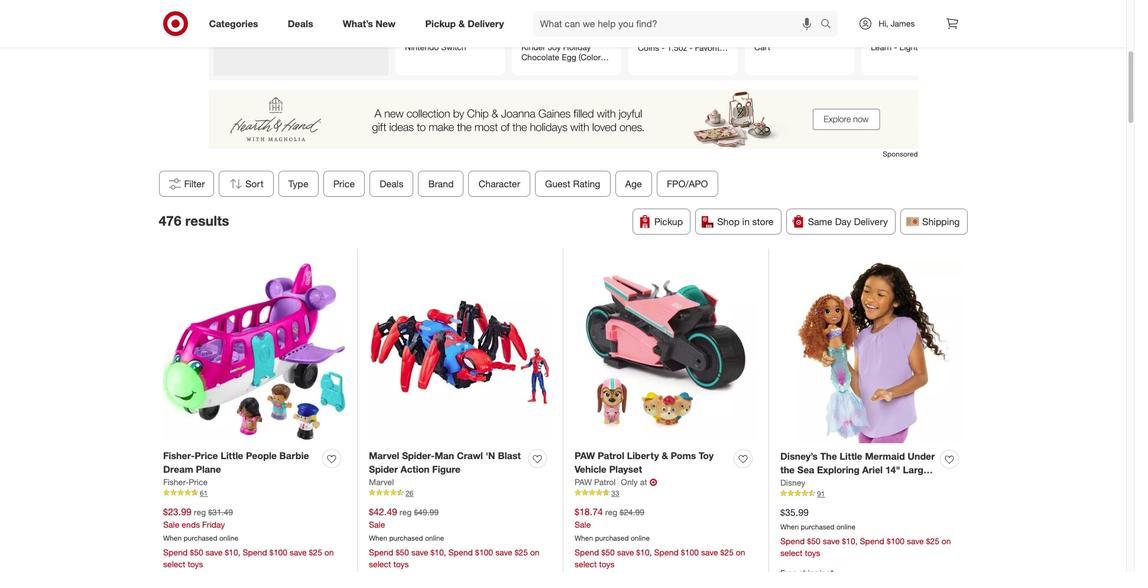 Task type: vqa. For each thing, say whether or not it's contained in the screenshot.
middle REG
yes



Task type: describe. For each thing, give the bounding box(es) containing it.
same day delivery
[[808, 216, 888, 228]]

disney link
[[781, 477, 806, 489]]

sounds,
[[926, 42, 957, 52]]

select inside $18.74 reg $24.99 sale when purchased online spend $50 save $10, spend $100 save $25 on select toys
[[575, 559, 597, 569]]

fisher-price
[[163, 477, 208, 487]]

purchased inside $42.49 reg $49.99 sale when purchased online spend $50 save $10, spend $100 save $25 on select toys
[[389, 534, 423, 543]]

What can we help you find? suggestions appear below search field
[[533, 11, 824, 37]]

toy inside the target toy shopping cart
[[779, 32, 792, 42]]

online inside $18.74 reg $24.99 sale when purchased online spend $50 save $10, spend $100 save $25 on select toys
[[631, 534, 650, 543]]

favorite
[[695, 43, 724, 53]]

day™
[[638, 53, 657, 63]]

476 results
[[159, 212, 229, 229]]

learn
[[871, 42, 892, 52]]

'n
[[486, 450, 495, 462]]

advertisement region
[[208, 90, 918, 149]]

target
[[754, 32, 777, 42]]

poms
[[671, 450, 696, 462]]

$23.99
[[163, 506, 192, 518]]

$100 inside $18.74 reg $24.99 sale when purchased online spend $50 save $10, spend $100 save $25 on select toys
[[681, 547, 699, 557]]

$42.49
[[369, 506, 397, 518]]

sale
[[456, 20, 469, 29]]

shop in store
[[717, 216, 774, 228]]

search
[[816, 19, 844, 31]]

1 snacks from the left
[[549, 30, 571, 39]]

spider-
[[402, 450, 435, 462]]

20% inside save 20% on kinder joy holiday chocolate egg
[[551, 30, 565, 39]]

categories link
[[199, 11, 273, 37]]

search button
[[816, 11, 844, 39]]

items
[[427, 20, 444, 29]]

egg
[[562, 52, 576, 62]]

guest
[[545, 178, 570, 190]]

age
[[625, 178, 642, 190]]

paw patrol link
[[575, 477, 619, 488]]

deals link
[[278, 11, 328, 37]]

$18.74
[[575, 506, 603, 518]]

1 seasonal from the left
[[577, 21, 607, 30]]

what's
[[343, 17, 373, 29]]

action
[[401, 464, 430, 475]]

spend down 61 link
[[243, 547, 267, 557]]

- right 1.5oz
[[689, 43, 693, 53]]

(colors
[[578, 52, 605, 62]]

exploring
[[817, 464, 860, 476]]

1 save 20% on seasonal candy & snacks from the left
[[521, 21, 607, 39]]

toys inside $18.74 reg $24.99 sale when purchased online spend $50 save $10, spend $100 save $25 on select toys
[[599, 559, 615, 569]]

$19.99 for chuckle
[[871, 10, 896, 20]]

purchased inside "$35.99 when purchased online spend $50 save $10, spend $100 save $25 on select toys"
[[801, 523, 835, 531]]

select inside $42.49 reg $49.99 sale when purchased online spend $50 save $10, spend $100 save $25 on select toys
[[369, 559, 391, 569]]

fisher-price little people barbie dream plane link
[[163, 449, 318, 477]]

fisher- for fisher-price
[[163, 477, 189, 487]]

delivery for same day delivery
[[854, 216, 888, 228]]

spend down 91 link
[[860, 536, 885, 546]]

purchased inside $18.74 reg $24.99 sale when purchased online spend $50 save $10, spend $100 save $25 on select toys
[[595, 534, 629, 543]]

little for mermaid
[[840, 451, 863, 463]]

$19.99 for target
[[754, 10, 779, 20]]

same day delivery button
[[786, 209, 896, 235]]

disney's
[[781, 451, 818, 463]]

marvel spider-man crawl 'n blast spider action figure link
[[369, 449, 523, 477]]

categories
[[209, 17, 258, 29]]

20% up milk
[[667, 21, 682, 30]]

switch
[[441, 42, 466, 52]]

dream
[[163, 464, 193, 475]]

$29.99
[[405, 10, 430, 20]]

pickup button
[[633, 209, 691, 235]]

milk
[[668, 32, 683, 42]]

figure
[[432, 464, 461, 475]]

on inside $23.99 reg $31.49 sale ends friday when purchased online spend $50 save $10, spend $100 save $25 on select toys
[[325, 547, 334, 557]]

$42.49 reg $49.99 sale when purchased online spend $50 save $10, spend $100 save $25 on select toys
[[369, 506, 540, 569]]

reg for $18.74
[[605, 507, 618, 517]]

kinder inside kinder joy holiday chocolate egg (colors may vary) - 0.7oz
[[521, 42, 546, 52]]

- inside kinder joy holiday chocolate egg (colors may vary) - 0.7oz
[[560, 62, 563, 72]]

character button
[[468, 171, 530, 197]]

pop
[[931, 32, 945, 42]]

& up lights,
[[903, 32, 909, 42]]

spend down $18.74
[[575, 547, 599, 557]]

price inside button
[[333, 178, 355, 190]]

joy inside save 20% on kinder joy holiday chocolate egg
[[600, 30, 611, 39]]

select
[[405, 20, 425, 29]]

shop in store button
[[696, 209, 782, 235]]

hi,
[[879, 18, 889, 28]]

& inside paw patrol liberty & poms toy vehicle playset
[[662, 450, 668, 462]]

type
[[288, 178, 308, 190]]

61 link
[[163, 488, 345, 499]]

$29.99 - $39.99 select items on sale bluey: the videogame - nintendo switch
[[405, 10, 494, 52]]

new
[[376, 17, 396, 29]]

egg
[[579, 39, 591, 48]]

man
[[435, 450, 454, 462]]

spend down $42.49
[[369, 547, 394, 557]]

price for fisher-price little people barbie dream plane
[[195, 450, 218, 462]]

at
[[640, 477, 647, 487]]

0.7oz
[[565, 62, 585, 72]]

$49.99
[[414, 507, 439, 517]]

$100 inside "$35.99 when purchased online spend $50 save $10, spend $100 save $25 on select toys"
[[887, 536, 905, 546]]

on inside $18.74 reg $24.99 sale when purchased online spend $50 save $10, spend $100 save $25 on select toys
[[736, 547, 746, 557]]

may
[[521, 62, 537, 72]]

toys inside $23.99 reg $31.49 sale ends friday when purchased online spend $50 save $10, spend $100 save $25 on select toys
[[188, 559, 203, 569]]

filter
[[184, 178, 205, 190]]

$18.74 reg $24.99 sale when purchased online spend $50 save $10, spend $100 save $25 on select toys
[[575, 506, 746, 569]]

plane
[[196, 464, 221, 475]]

blast
[[498, 450, 521, 462]]

disney
[[781, 478, 806, 488]]

james
[[891, 18, 915, 28]]

marvel for marvel
[[369, 477, 394, 487]]

fisher-price link
[[163, 477, 208, 488]]

brand button
[[418, 171, 464, 197]]

marvel for marvel spider-man crawl 'n blast spider action figure
[[369, 450, 399, 462]]

spend down ends
[[163, 547, 188, 557]]

when inside $18.74 reg $24.99 sale when purchased online spend $50 save $10, spend $100 save $25 on select toys
[[575, 534, 593, 543]]

2 snacks from the left
[[666, 30, 688, 39]]

$31.49
[[208, 507, 233, 517]]

$25 inside $18.74 reg $24.99 sale when purchased online spend $50 save $10, spend $100 save $25 on select toys
[[721, 547, 734, 557]]

holiday inside holiday milk chocolate coins - 1.5oz - favorite day™
[[638, 32, 666, 42]]

vary)
[[539, 62, 558, 72]]

rating
[[573, 178, 600, 190]]

roar
[[911, 32, 928, 42]]

on inside "$35.99 when purchased online spend $50 save $10, spend $100 save $25 on select toys"
[[942, 536, 951, 546]]

toy inside paw patrol liberty & poms toy vehicle playset
[[699, 450, 714, 462]]

the inside disney's the little mermaid under the sea exploring ariel 14" large doll
[[821, 451, 837, 463]]

coins
[[638, 43, 659, 53]]

& right it at right top
[[955, 32, 960, 42]]

14"
[[886, 464, 901, 476]]

$50 inside $42.49 reg $49.99 sale when purchased online spend $50 save $10, spend $100 save $25 on select toys
[[396, 547, 409, 557]]

$10, inside $18.74 reg $24.99 sale when purchased online spend $50 save $10, spend $100 save $25 on select toys
[[636, 547, 652, 557]]

when inside "$35.99 when purchased online spend $50 save $10, spend $100 save $25 on select toys"
[[781, 523, 799, 531]]

save inside save 20% on kinder joy holiday chocolate egg
[[533, 30, 549, 39]]

1 candy from the left
[[521, 30, 541, 39]]

store
[[753, 216, 774, 228]]

holiday milk chocolate coins - 1.5oz - favorite day™
[[638, 32, 724, 63]]

20% up save 20% on kinder joy holiday chocolate egg
[[551, 21, 565, 30]]

$25 inside $42.49 reg $49.99 sale when purchased online spend $50 save $10, spend $100 save $25 on select toys
[[515, 547, 528, 557]]



Task type: locate. For each thing, give the bounding box(es) containing it.
2 reg from the left
[[400, 507, 412, 517]]

online inside "$35.99 when purchased online spend $50 save $10, spend $100 save $25 on select toys"
[[837, 523, 856, 531]]

delivery for pickup & delivery
[[468, 17, 504, 29]]

sale inside $18.74 reg $24.99 sale when purchased online spend $50 save $10, spend $100 save $25 on select toys
[[575, 520, 591, 530]]

filter button
[[159, 171, 214, 197]]

$25 inside "$35.99 when purchased online spend $50 save $10, spend $100 save $25 on select toys"
[[926, 536, 940, 546]]

online
[[837, 523, 856, 531], [219, 534, 238, 543], [425, 534, 444, 543], [631, 534, 650, 543]]

delivery inside 'button'
[[854, 216, 888, 228]]

sponsored
[[883, 150, 918, 158]]

online inside $42.49 reg $49.99 sale when purchased online spend $50 save $10, spend $100 save $25 on select toys
[[425, 534, 444, 543]]

online down $24.99
[[631, 534, 650, 543]]

when inside $42.49 reg $49.99 sale when purchased online spend $50 save $10, spend $100 save $25 on select toys
[[369, 534, 387, 543]]

- inside chuckle & roar pop it & learn - lights, sounds, sensory!
[[894, 42, 897, 52]]

1 vertical spatial marvel
[[369, 477, 394, 487]]

2 candy from the left
[[638, 30, 657, 39]]

20% up kinder joy holiday chocolate egg (colors may vary) - 0.7oz
[[551, 30, 565, 39]]

when inside $23.99 reg $31.49 sale ends friday when purchased online spend $50 save $10, spend $100 save $25 on select toys
[[163, 534, 182, 543]]

pickup down fpo/apo "button"
[[655, 216, 683, 228]]

purchased inside $23.99 reg $31.49 sale ends friday when purchased online spend $50 save $10, spend $100 save $25 on select toys
[[184, 534, 217, 543]]

fisher-price little people barbie dream plane image
[[163, 261, 345, 443], [163, 261, 345, 443]]

deals
[[288, 17, 313, 29], [380, 178, 403, 190]]

- left 1.5oz
[[661, 43, 665, 53]]

snacks up 1.5oz
[[666, 30, 688, 39]]

chuckle
[[871, 32, 901, 42]]

- right videogame
[[491, 32, 494, 42]]

the
[[430, 32, 444, 42], [821, 451, 837, 463]]

deals left what's
[[288, 17, 313, 29]]

save 20% on seasonal candy & snacks
[[521, 21, 607, 39], [638, 21, 723, 39]]

results
[[185, 212, 229, 229]]

kinder up may
[[521, 42, 546, 52]]

pickup for pickup
[[655, 216, 683, 228]]

fisher- down dream
[[163, 477, 189, 487]]

when down $18.74
[[575, 534, 593, 543]]

little inside the fisher-price little people barbie dream plane
[[221, 450, 243, 462]]

2 horizontal spatial sale
[[575, 520, 591, 530]]

lights,
[[900, 42, 924, 52]]

select down $42.49
[[369, 559, 391, 569]]

$10, inside $42.49 reg $49.99 sale when purchased online spend $50 save $10, spend $100 save $25 on select toys
[[431, 547, 446, 557]]

0 horizontal spatial kinder
[[521, 42, 546, 52]]

what's new
[[343, 17, 396, 29]]

fisher- for fisher-price little people barbie dream plane
[[163, 450, 195, 462]]

deals right price button on the left of page
[[380, 178, 403, 190]]

pickup inside button
[[655, 216, 683, 228]]

online down friday
[[219, 534, 238, 543]]

$10, down '$49.99' at the left bottom
[[431, 547, 446, 557]]

reg for $42.49
[[400, 507, 412, 517]]

candy up holiday
[[521, 30, 541, 39]]

& up videogame
[[459, 17, 465, 29]]

1 $19.99 from the left
[[754, 10, 779, 20]]

26 link
[[369, 488, 551, 499]]

holiday inside kinder joy holiday chocolate egg (colors may vary) - 0.7oz
[[563, 42, 591, 52]]

sale inside $42.49 reg $49.99 sale when purchased online spend $50 save $10, spend $100 save $25 on select toys
[[369, 520, 385, 530]]

toys down $42.49
[[394, 559, 409, 569]]

sale down $18.74
[[575, 520, 591, 530]]

little inside disney's the little mermaid under the sea exploring ariel 14" large doll
[[840, 451, 863, 463]]

select inside "$35.99 when purchased online spend $50 save $10, spend $100 save $25 on select toys"
[[781, 548, 803, 558]]

kinder inside save 20% on kinder joy holiday chocolate egg
[[577, 30, 598, 39]]

pickup for pickup & delivery
[[425, 17, 456, 29]]

the down the items at the top left
[[430, 32, 444, 42]]

videogame
[[446, 32, 488, 42]]

people
[[246, 450, 277, 462]]

candy up coins
[[638, 30, 657, 39]]

spend down $35.99
[[781, 536, 805, 546]]

marvel inside 'marvel spider-man crawl 'n blast spider action figure'
[[369, 450, 399, 462]]

purchased down '$49.99' at the left bottom
[[389, 534, 423, 543]]

marvel spider-man crawl 'n blast spider action figure image
[[369, 261, 551, 443], [369, 261, 551, 443]]

patrol
[[598, 450, 625, 462], [594, 477, 616, 487]]

snacks up chocolate
[[549, 30, 571, 39]]

ends
[[182, 520, 200, 530]]

marvel up spider
[[369, 450, 399, 462]]

0 vertical spatial paw
[[575, 450, 595, 462]]

cart
[[754, 42, 770, 52]]

1 fisher- from the top
[[163, 450, 195, 462]]

& left milk
[[659, 30, 664, 39]]

the inside $29.99 - $39.99 select items on sale bluey: the videogame - nintendo switch
[[430, 32, 444, 42]]

reg for $23.99
[[194, 507, 206, 517]]

holiday
[[521, 39, 544, 48]]

chocolate up vary)
[[521, 52, 559, 62]]

paw patrol only at ¬
[[575, 477, 657, 488]]

$10, inside "$35.99 when purchased online spend $50 save $10, spend $100 save $25 on select toys"
[[842, 536, 858, 546]]

holiday up coins
[[638, 32, 666, 42]]

1 vertical spatial pickup
[[655, 216, 683, 228]]

2 fisher- from the top
[[163, 477, 189, 487]]

kinder
[[577, 30, 598, 39], [521, 42, 546, 52]]

3 reg from the left
[[605, 507, 618, 517]]

joy right egg on the top of the page
[[600, 30, 611, 39]]

sensory!
[[871, 52, 904, 62]]

0 horizontal spatial candy
[[521, 30, 541, 39]]

1 horizontal spatial the
[[821, 451, 837, 463]]

0 vertical spatial chocolate
[[685, 32, 723, 42]]

joy
[[600, 30, 611, 39], [548, 42, 561, 52]]

toys down $35.99
[[805, 548, 821, 558]]

marvel link
[[369, 477, 394, 488]]

paw for paw patrol only at ¬
[[575, 477, 592, 487]]

under
[[908, 451, 935, 463]]

large
[[903, 464, 929, 476]]

pickup & delivery link
[[415, 11, 519, 37]]

paw inside paw patrol only at ¬
[[575, 477, 592, 487]]

$19.99 up chuckle
[[871, 10, 896, 20]]

toy right target
[[779, 32, 792, 42]]

0 vertical spatial the
[[430, 32, 444, 42]]

paw down vehicle
[[575, 477, 592, 487]]

purchased down ends
[[184, 534, 217, 543]]

price inside the fisher-price little people barbie dream plane
[[195, 450, 218, 462]]

type button
[[278, 171, 318, 197]]

0 horizontal spatial joy
[[548, 42, 561, 52]]

it
[[948, 32, 953, 42]]

$10, down 91 link
[[842, 536, 858, 546]]

when down the $23.99
[[163, 534, 182, 543]]

reg down 33
[[605, 507, 618, 517]]

$25
[[926, 536, 940, 546], [309, 547, 322, 557], [515, 547, 528, 557], [721, 547, 734, 557]]

3 sale from the left
[[575, 520, 591, 530]]

$50 down $42.49
[[396, 547, 409, 557]]

1 horizontal spatial toy
[[779, 32, 792, 42]]

sort
[[245, 178, 263, 190]]

$50 down $35.99
[[807, 536, 821, 546]]

price up 61
[[189, 477, 208, 487]]

$100 inside $42.49 reg $49.99 sale when purchased online spend $50 save $10, spend $100 save $25 on select toys
[[475, 547, 493, 557]]

reg down 26
[[400, 507, 412, 517]]

toys down $18.74
[[599, 559, 615, 569]]

deals for deals button
[[380, 178, 403, 190]]

online down '$49.99' at the left bottom
[[425, 534, 444, 543]]

fisher-
[[163, 450, 195, 462], [163, 477, 189, 487]]

brand
[[428, 178, 454, 190]]

paw patrol liberty & poms toy vehicle playset link
[[575, 449, 729, 477]]

when down $35.99
[[781, 523, 799, 531]]

1 vertical spatial deals
[[380, 178, 403, 190]]

paw patrol liberty & poms toy vehicle playset
[[575, 450, 714, 475]]

sale
[[163, 520, 179, 530], [369, 520, 385, 530], [575, 520, 591, 530]]

$50 inside "$35.99 when purchased online spend $50 save $10, spend $100 save $25 on select toys"
[[807, 536, 821, 546]]

0 horizontal spatial toy
[[699, 450, 714, 462]]

pickup
[[425, 17, 456, 29], [655, 216, 683, 228]]

paw inside paw patrol liberty & poms toy vehicle playset
[[575, 450, 595, 462]]

1 horizontal spatial kinder
[[577, 30, 598, 39]]

sort button
[[219, 171, 273, 197]]

- up the items at the top left
[[432, 10, 435, 20]]

1 horizontal spatial $19.99
[[871, 10, 896, 20]]

fpo/apo
[[667, 178, 708, 190]]

kinder joy holiday chocolate egg (colors may vary) - 0.7oz
[[521, 42, 605, 72]]

joy inside kinder joy holiday chocolate egg (colors may vary) - 0.7oz
[[548, 42, 561, 52]]

target toy shopping cart
[[754, 32, 830, 52]]

bluey:
[[405, 32, 428, 42]]

0 vertical spatial marvel
[[369, 450, 399, 462]]

33
[[611, 489, 619, 498]]

1 vertical spatial patrol
[[594, 477, 616, 487]]

what's new link
[[333, 11, 411, 37]]

1 vertical spatial price
[[195, 450, 218, 462]]

$100 inside $23.99 reg $31.49 sale ends friday when purchased online spend $50 save $10, spend $100 save $25 on select toys
[[270, 547, 287, 557]]

spend down 33 link
[[654, 547, 679, 557]]

1 horizontal spatial little
[[840, 451, 863, 463]]

on inside $29.99 - $39.99 select items on sale bluey: the videogame - nintendo switch
[[446, 20, 454, 29]]

2 horizontal spatial reg
[[605, 507, 618, 517]]

0 horizontal spatial chocolate
[[521, 52, 559, 62]]

little up plane
[[221, 450, 243, 462]]

purchased down $35.99
[[801, 523, 835, 531]]

chocolate up favorite
[[685, 32, 723, 42]]

1 vertical spatial kinder
[[521, 42, 546, 52]]

nintendo
[[405, 42, 439, 52]]

chocolate inside kinder joy holiday chocolate egg (colors may vary) - 0.7oz
[[521, 52, 559, 62]]

the up exploring
[[821, 451, 837, 463]]

fisher- up dream
[[163, 450, 195, 462]]

paw for paw patrol liberty & poms toy vehicle playset
[[575, 450, 595, 462]]

$10, down $24.99
[[636, 547, 652, 557]]

on inside $42.49 reg $49.99 sale when purchased online spend $50 save $10, spend $100 save $25 on select toys
[[530, 547, 540, 557]]

1 vertical spatial the
[[821, 451, 837, 463]]

0 horizontal spatial pickup
[[425, 17, 456, 29]]

joy up vary)
[[548, 42, 561, 52]]

delivery right day on the top of page
[[854, 216, 888, 228]]

1 horizontal spatial holiday
[[638, 32, 666, 42]]

holiday up egg
[[563, 42, 591, 52]]

sale for $23.99
[[163, 520, 179, 530]]

friday
[[202, 520, 225, 530]]

20%
[[551, 21, 565, 30], [667, 21, 682, 30], [551, 30, 565, 39]]

sale for $42.49
[[369, 520, 385, 530]]

deals button
[[370, 171, 413, 197]]

little for people
[[221, 450, 243, 462]]

liberty
[[627, 450, 659, 462]]

mermaid
[[865, 451, 905, 463]]

1 vertical spatial toy
[[699, 450, 714, 462]]

select down $35.99
[[781, 548, 803, 558]]

1.5oz
[[667, 43, 687, 53]]

- down egg
[[560, 62, 563, 72]]

reg inside $42.49 reg $49.99 sale when purchased online spend $50 save $10, spend $100 save $25 on select toys
[[400, 507, 412, 517]]

0 horizontal spatial snacks
[[549, 30, 571, 39]]

toys down ends
[[188, 559, 203, 569]]

0 horizontal spatial little
[[221, 450, 243, 462]]

shipping
[[923, 216, 960, 228]]

$50 inside $23.99 reg $31.49 sale ends friday when purchased online spend $50 save $10, spend $100 save $25 on select toys
[[190, 547, 203, 557]]

0 vertical spatial delivery
[[468, 17, 504, 29]]

0 horizontal spatial deals
[[288, 17, 313, 29]]

spider
[[369, 464, 398, 475]]

1 horizontal spatial sale
[[369, 520, 385, 530]]

0 vertical spatial toy
[[779, 32, 792, 42]]

purchased down $24.99
[[595, 534, 629, 543]]

0 horizontal spatial reg
[[194, 507, 206, 517]]

$10, inside $23.99 reg $31.49 sale ends friday when purchased online spend $50 save $10, spend $100 save $25 on select toys
[[225, 547, 240, 557]]

1 horizontal spatial save 20% on seasonal candy & snacks
[[638, 21, 723, 39]]

2 vertical spatial price
[[189, 477, 208, 487]]

delivery up videogame
[[468, 17, 504, 29]]

2 save 20% on seasonal candy & snacks from the left
[[638, 21, 723, 39]]

0 vertical spatial joy
[[600, 30, 611, 39]]

select down ends
[[163, 559, 185, 569]]

disney's the little mermaid under the sea exploring ariel 14" large doll image
[[781, 261, 963, 443], [781, 261, 963, 443]]

0 horizontal spatial $19.99
[[754, 10, 779, 20]]

sale inside $23.99 reg $31.49 sale ends friday when purchased online spend $50 save $10, spend $100 save $25 on select toys
[[163, 520, 179, 530]]

2 seasonal from the left
[[694, 21, 723, 30]]

&
[[459, 17, 465, 29], [543, 30, 547, 39], [659, 30, 664, 39], [903, 32, 909, 42], [955, 32, 960, 42], [662, 450, 668, 462]]

only
[[621, 477, 638, 487]]

0 vertical spatial fisher-
[[163, 450, 195, 462]]

1 horizontal spatial pickup
[[655, 216, 683, 228]]

sale down $42.49
[[369, 520, 385, 530]]

33 link
[[575, 488, 757, 499]]

deals for deals link
[[288, 17, 313, 29]]

patrol up playset
[[598, 450, 625, 462]]

1 horizontal spatial candy
[[638, 30, 657, 39]]

crawl
[[457, 450, 483, 462]]

0 horizontal spatial save 20% on seasonal candy & snacks
[[521, 21, 607, 39]]

1 horizontal spatial snacks
[[666, 30, 688, 39]]

$25 inside $23.99 reg $31.49 sale ends friday when purchased online spend $50 save $10, spend $100 save $25 on select toys
[[309, 547, 322, 557]]

patrol inside paw patrol liberty & poms toy vehicle playset
[[598, 450, 625, 462]]

when
[[781, 523, 799, 531], [163, 534, 182, 543], [369, 534, 387, 543], [575, 534, 593, 543]]

fisher- inside the fisher-price little people barbie dream plane
[[163, 450, 195, 462]]

pickup left sale
[[425, 17, 456, 29]]

1 horizontal spatial reg
[[400, 507, 412, 517]]

$35.99
[[781, 507, 809, 519]]

$50 down $18.74
[[602, 547, 615, 557]]

seasonal up egg on the top of the page
[[577, 21, 607, 30]]

$23.99 reg $31.49 sale ends friday when purchased online spend $50 save $10, spend $100 save $25 on select toys
[[163, 506, 334, 569]]

1 vertical spatial chocolate
[[521, 52, 559, 62]]

1 vertical spatial fisher-
[[163, 477, 189, 487]]

0 horizontal spatial seasonal
[[577, 21, 607, 30]]

spend down 26 "link"
[[449, 547, 473, 557]]

select inside $23.99 reg $31.49 sale ends friday when purchased online spend $50 save $10, spend $100 save $25 on select toys
[[163, 559, 185, 569]]

patrol for liberty
[[598, 450, 625, 462]]

0 horizontal spatial delivery
[[468, 17, 504, 29]]

patrol inside paw patrol only at ¬
[[594, 477, 616, 487]]

online down 91 link
[[837, 523, 856, 531]]

$10, down friday
[[225, 547, 240, 557]]

0 vertical spatial patrol
[[598, 450, 625, 462]]

when down $42.49
[[369, 534, 387, 543]]

1 horizontal spatial seasonal
[[694, 21, 723, 30]]

1 vertical spatial joy
[[548, 42, 561, 52]]

1 horizontal spatial deals
[[380, 178, 403, 190]]

91 link
[[781, 489, 963, 499]]

marvel spider-man crawl 'n blast spider action figure
[[369, 450, 521, 475]]

price right type button at the left top of the page
[[333, 178, 355, 190]]

1 horizontal spatial chocolate
[[685, 32, 723, 42]]

1 vertical spatial paw
[[575, 477, 592, 487]]

$39.99
[[438, 10, 462, 20]]

$100
[[887, 536, 905, 546], [270, 547, 287, 557], [475, 547, 493, 557], [681, 547, 699, 557]]

shop
[[717, 216, 740, 228]]

0 horizontal spatial sale
[[163, 520, 179, 530]]

sale for $18.74
[[575, 520, 591, 530]]

1 sale from the left
[[163, 520, 179, 530]]

vehicle
[[575, 464, 607, 475]]

select down $18.74
[[575, 559, 597, 569]]

- up sensory!
[[894, 42, 897, 52]]

price for fisher-price
[[189, 477, 208, 487]]

toy right poms
[[699, 450, 714, 462]]

same
[[808, 216, 833, 228]]

select
[[781, 548, 803, 558], [163, 559, 185, 569], [369, 559, 391, 569], [575, 559, 597, 569]]

seasonal up favorite
[[694, 21, 723, 30]]

holiday
[[638, 32, 666, 42], [563, 42, 591, 52]]

marvel down spider
[[369, 477, 394, 487]]

on inside save 20% on kinder joy holiday chocolate egg
[[567, 30, 575, 39]]

carousel region
[[208, 0, 971, 80]]

1 reg from the left
[[194, 507, 206, 517]]

sale down the $23.99
[[163, 520, 179, 530]]

0 horizontal spatial the
[[430, 32, 444, 42]]

price up plane
[[195, 450, 218, 462]]

reg inside $23.99 reg $31.49 sale ends friday when purchased online spend $50 save $10, spend $100 save $25 on select toys
[[194, 507, 206, 517]]

2 paw from the top
[[575, 477, 592, 487]]

reg inside $18.74 reg $24.99 sale when purchased online spend $50 save $10, spend $100 save $25 on select toys
[[605, 507, 618, 517]]

save
[[823, 536, 840, 546], [907, 536, 924, 546], [206, 547, 223, 557], [290, 547, 307, 557], [411, 547, 428, 557], [496, 547, 512, 557], [617, 547, 634, 557], [701, 547, 718, 557]]

deals inside button
[[380, 178, 403, 190]]

$50 inside $18.74 reg $24.99 sale when purchased online spend $50 save $10, spend $100 save $25 on select toys
[[602, 547, 615, 557]]

online inside $23.99 reg $31.49 sale ends friday when purchased online spend $50 save $10, spend $100 save $25 on select toys
[[219, 534, 238, 543]]

reg up ends
[[194, 507, 206, 517]]

0 vertical spatial deals
[[288, 17, 313, 29]]

$19.99 up target
[[754, 10, 779, 20]]

price button
[[323, 171, 365, 197]]

2 marvel from the top
[[369, 477, 394, 487]]

paw patrol liberty & poms toy vehicle playset image
[[575, 261, 757, 443], [575, 261, 757, 443]]

toys inside "$35.99 when purchased online spend $50 save $10, spend $100 save $25 on select toys"
[[805, 548, 821, 558]]

sea
[[798, 464, 815, 476]]

guest rating button
[[535, 171, 610, 197]]

2 sale from the left
[[369, 520, 385, 530]]

little up exploring
[[840, 451, 863, 463]]

1 vertical spatial delivery
[[854, 216, 888, 228]]

save 20% on seasonal candy & snacks up 1.5oz
[[638, 21, 723, 39]]

kinder up '(colors'
[[577, 30, 598, 39]]

1 paw from the top
[[575, 450, 595, 462]]

save 20% on kinder joy holiday chocolate egg
[[521, 30, 611, 48]]

0 horizontal spatial holiday
[[563, 42, 591, 52]]

$50 down ends
[[190, 547, 203, 557]]

1 marvel from the top
[[369, 450, 399, 462]]

chocolate inside holiday milk chocolate coins - 1.5oz - favorite day™
[[685, 32, 723, 42]]

little
[[221, 450, 243, 462], [840, 451, 863, 463]]

2 $19.99 from the left
[[871, 10, 896, 20]]

patrol up 33
[[594, 477, 616, 487]]

paw up vehicle
[[575, 450, 595, 462]]

0 vertical spatial price
[[333, 178, 355, 190]]

save 20% on seasonal candy & snacks up chocolate
[[521, 21, 607, 39]]

& left poms
[[662, 450, 668, 462]]

0 vertical spatial pickup
[[425, 17, 456, 29]]

0 vertical spatial kinder
[[577, 30, 598, 39]]

patrol for only
[[594, 477, 616, 487]]

1 horizontal spatial joy
[[600, 30, 611, 39]]

& up holiday
[[543, 30, 547, 39]]

1 horizontal spatial delivery
[[854, 216, 888, 228]]

disney's the little mermaid under the sea exploring ariel 14" large doll
[[781, 451, 935, 490]]

on
[[446, 20, 454, 29], [567, 21, 575, 30], [684, 21, 692, 30], [567, 30, 575, 39], [942, 536, 951, 546], [325, 547, 334, 557], [530, 547, 540, 557], [736, 547, 746, 557]]

toys inside $42.49 reg $49.99 sale when purchased online spend $50 save $10, spend $100 save $25 on select toys
[[394, 559, 409, 569]]



